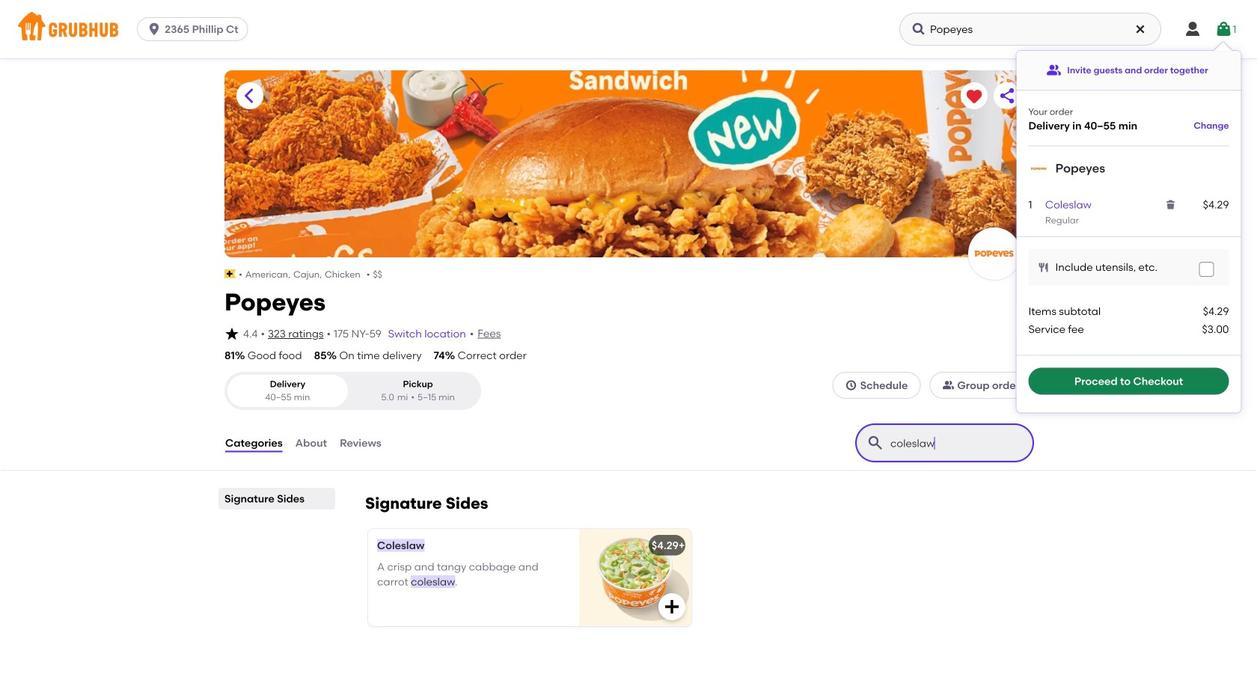 Task type: describe. For each thing, give the bounding box(es) containing it.
caret left icon image
[[241, 87, 259, 105]]

Search for food, convenience, alcohol... search field
[[900, 13, 1161, 46]]

share icon image
[[998, 87, 1016, 105]]

0 vertical spatial people icon image
[[1046, 63, 1061, 78]]

popeyes image
[[1029, 158, 1050, 179]]

0 horizontal spatial people icon image
[[942, 380, 954, 392]]

svg image inside main navigation navigation
[[1215, 20, 1233, 38]]



Task type: locate. For each thing, give the bounding box(es) containing it.
tooltip
[[1017, 42, 1241, 413]]

1 horizontal spatial people icon image
[[1046, 63, 1061, 78]]

subscription pass image
[[225, 270, 236, 279]]

svg image
[[1215, 20, 1233, 38], [1165, 199, 1177, 211], [1202, 265, 1211, 274], [845, 380, 857, 392], [663, 598, 681, 616]]

coleslaw image
[[579, 529, 691, 626]]

search icon image
[[867, 434, 885, 452]]

svg image
[[1184, 20, 1202, 38], [147, 22, 162, 37], [912, 22, 926, 37], [1135, 23, 1146, 35], [1038, 261, 1050, 273], [225, 326, 239, 341]]

main navigation navigation
[[0, 0, 1257, 58]]

Search Popeyes search field
[[889, 436, 1004, 451]]

people icon image up search popeyes 'search field'
[[942, 380, 954, 392]]

1 vertical spatial people icon image
[[942, 380, 954, 392]]

option group
[[225, 372, 481, 410]]

people icon image down 'search for food, convenience, alcohol...' search box
[[1046, 63, 1061, 78]]

people icon image
[[1046, 63, 1061, 78], [942, 380, 954, 392]]



Task type: vqa. For each thing, say whether or not it's contained in the screenshot.
the right PEOPLE ICON
yes



